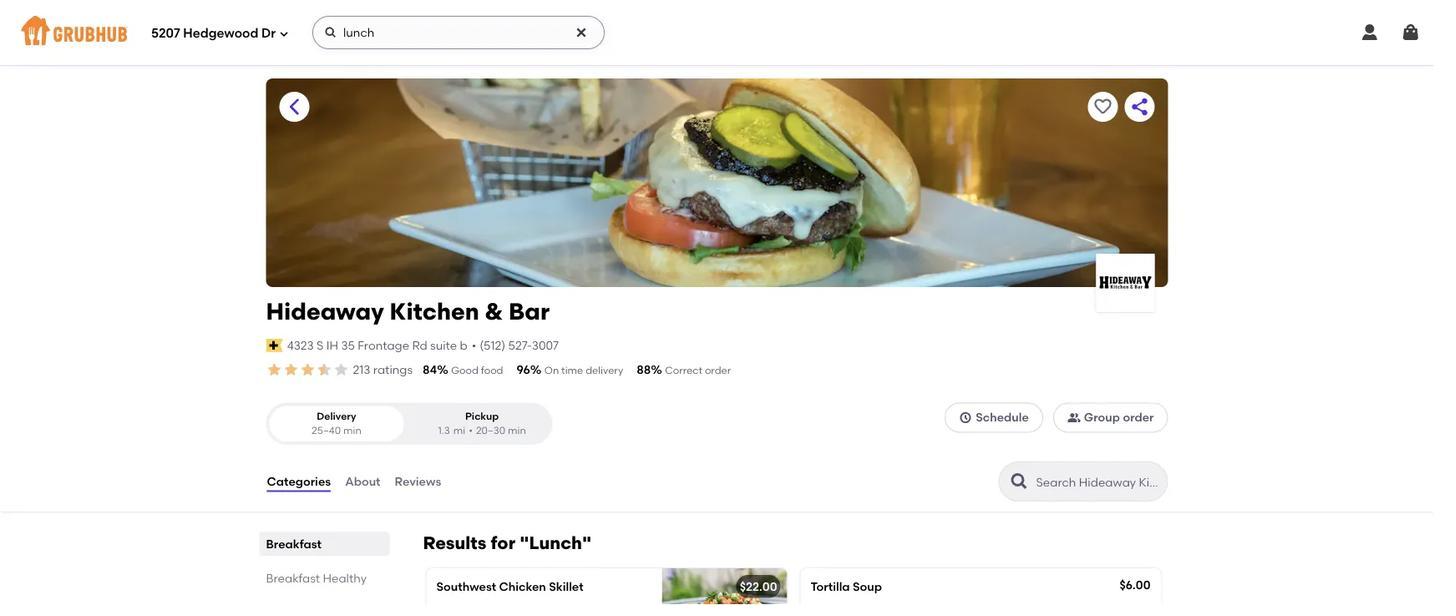 Task type: locate. For each thing, give the bounding box(es) containing it.
84
[[423, 363, 437, 377]]

dr
[[261, 26, 276, 41]]

96
[[517, 363, 530, 377]]

breakfast
[[266, 537, 322, 551], [266, 571, 320, 586]]

about
[[345, 475, 381, 489]]

reviews button
[[394, 452, 442, 512]]

kitchen
[[390, 298, 479, 326]]

2 breakfast from the top
[[266, 571, 320, 586]]

min right "20–30"
[[508, 425, 526, 437]]

option group
[[266, 403, 553, 445]]

0 vertical spatial order
[[705, 365, 731, 377]]

on
[[544, 365, 559, 377]]

• right "mi"
[[469, 425, 473, 437]]

categories button
[[266, 452, 332, 512]]

0 vertical spatial breakfast
[[266, 537, 322, 551]]

3007
[[532, 338, 559, 353]]

food
[[481, 365, 503, 377]]

on time delivery
[[544, 365, 623, 377]]

1 breakfast from the top
[[266, 537, 322, 551]]

527-
[[508, 338, 532, 353]]

20–30
[[476, 425, 505, 437]]

pickup 1.3 mi • 20–30 min
[[438, 410, 526, 437]]

4323 s ih 35 frontage rd suite b button
[[286, 336, 468, 355]]

2 min from the left
[[508, 425, 526, 437]]

order right group on the bottom right of page
[[1123, 411, 1154, 425]]

pickup
[[465, 410, 499, 422]]

breakfast up breakfast healthy at the left of the page
[[266, 537, 322, 551]]

frontage
[[358, 338, 409, 353]]

breakfast for breakfast
[[266, 537, 322, 551]]

skillet
[[549, 580, 583, 594]]

25–40
[[312, 425, 341, 437]]

order
[[705, 365, 731, 377], [1123, 411, 1154, 425]]

1 vertical spatial •
[[469, 425, 473, 437]]

results
[[423, 533, 486, 554]]

svg image
[[1360, 23, 1380, 43], [1401, 23, 1421, 43], [575, 26, 588, 39], [279, 29, 289, 39], [959, 411, 972, 425]]

Search for food, convenience, alcohol... search field
[[312, 16, 605, 49]]

order right correct
[[705, 365, 731, 377]]

Search Hideaway Kitchen & Bar search field
[[1034, 474, 1162, 490]]

order inside button
[[1123, 411, 1154, 425]]

• right b
[[472, 338, 476, 353]]

0 horizontal spatial order
[[705, 365, 731, 377]]

svg image inside schedule button
[[959, 411, 972, 425]]

min down delivery
[[343, 425, 361, 437]]

subscription pass image
[[266, 339, 283, 352]]

$6.00
[[1120, 578, 1151, 593]]

good
[[451, 365, 479, 377]]

correct order
[[665, 365, 731, 377]]

hideaway kitchen & bar logo image
[[1096, 254, 1155, 312]]

suite
[[430, 338, 457, 353]]

reviews
[[395, 475, 441, 489]]

group order button
[[1053, 403, 1168, 433]]

breakfast for breakfast healthy
[[266, 571, 320, 586]]

group
[[1084, 411, 1120, 425]]

hideaway kitchen & bar
[[266, 298, 550, 326]]

breakfast healthy tab
[[266, 570, 383, 587]]

breakfast down breakfast tab
[[266, 571, 320, 586]]

5207
[[151, 26, 180, 41]]

main navigation navigation
[[0, 0, 1434, 65]]

1 min from the left
[[343, 425, 361, 437]]

0 horizontal spatial min
[[343, 425, 361, 437]]

breakfast inside tab
[[266, 537, 322, 551]]

star icon image
[[266, 362, 283, 378], [283, 362, 299, 378], [299, 362, 316, 378], [316, 362, 333, 378], [316, 362, 333, 378], [333, 362, 350, 378]]

group order
[[1084, 411, 1154, 425]]

1 horizontal spatial min
[[508, 425, 526, 437]]

ratings
[[373, 363, 413, 377]]

breakfast inside 'tab'
[[266, 571, 320, 586]]

1 vertical spatial breakfast
[[266, 571, 320, 586]]

•
[[472, 338, 476, 353], [469, 425, 473, 437]]

1 vertical spatial order
[[1123, 411, 1154, 425]]

min
[[343, 425, 361, 437], [508, 425, 526, 437]]

soup
[[853, 580, 882, 594]]

schedule button
[[945, 403, 1043, 433]]

1 horizontal spatial order
[[1123, 411, 1154, 425]]

southwest chicken skillet
[[436, 580, 583, 594]]

s
[[317, 338, 324, 353]]



Task type: describe. For each thing, give the bounding box(es) containing it.
chicken
[[499, 580, 546, 594]]

• (512) 527-3007
[[472, 338, 559, 353]]

tortilla
[[811, 580, 850, 594]]

5207 hedgewood dr
[[151, 26, 276, 41]]

hideaway
[[266, 298, 384, 326]]

southwest
[[436, 580, 496, 594]]

ih
[[326, 338, 338, 353]]

bar
[[509, 298, 550, 326]]

"lunch"
[[520, 533, 592, 554]]

4323 s ih 35 frontage rd suite b
[[287, 338, 468, 353]]

results for "lunch"
[[423, 533, 592, 554]]

• inside pickup 1.3 mi • 20–30 min
[[469, 425, 473, 437]]

categories
[[267, 475, 331, 489]]

caret left icon image
[[284, 97, 304, 117]]

(512) 527-3007 button
[[480, 337, 559, 354]]

0 vertical spatial •
[[472, 338, 476, 353]]

svg image
[[324, 26, 337, 39]]

rd
[[412, 338, 427, 353]]

order for group order
[[1123, 411, 1154, 425]]

&
[[485, 298, 503, 326]]

delivery 25–40 min
[[312, 410, 361, 437]]

breakfast healthy
[[266, 571, 367, 586]]

good food
[[451, 365, 503, 377]]

breakfast tab
[[266, 535, 383, 553]]

save this restaurant image
[[1093, 97, 1113, 117]]

schedule
[[976, 411, 1029, 425]]

$22.00
[[740, 580, 777, 594]]

tortilla soup
[[811, 580, 882, 594]]

b
[[460, 338, 468, 353]]

min inside delivery 25–40 min
[[343, 425, 361, 437]]

people icon image
[[1067, 411, 1081, 425]]

hedgewood
[[183, 26, 258, 41]]

min inside pickup 1.3 mi • 20–30 min
[[508, 425, 526, 437]]

time
[[561, 365, 583, 377]]

search icon image
[[1009, 472, 1029, 492]]

88
[[637, 363, 651, 377]]

share icon image
[[1130, 97, 1150, 117]]

about button
[[344, 452, 381, 512]]

save this restaurant button
[[1088, 92, 1118, 122]]

option group containing delivery 25–40 min
[[266, 403, 553, 445]]

4323
[[287, 338, 314, 353]]

mi
[[453, 425, 465, 437]]

order for correct order
[[705, 365, 731, 377]]

southwest chicken skillet image
[[662, 569, 787, 606]]

healthy
[[323, 571, 367, 586]]

35
[[341, 338, 355, 353]]

delivery
[[586, 365, 623, 377]]

1.3
[[438, 425, 450, 437]]

(512)
[[480, 338, 506, 353]]

213 ratings
[[353, 363, 413, 377]]

delivery
[[317, 410, 356, 422]]

213
[[353, 363, 370, 377]]

for
[[491, 533, 515, 554]]

correct
[[665, 365, 702, 377]]



Task type: vqa. For each thing, say whether or not it's contained in the screenshot.
pieces. to the right
no



